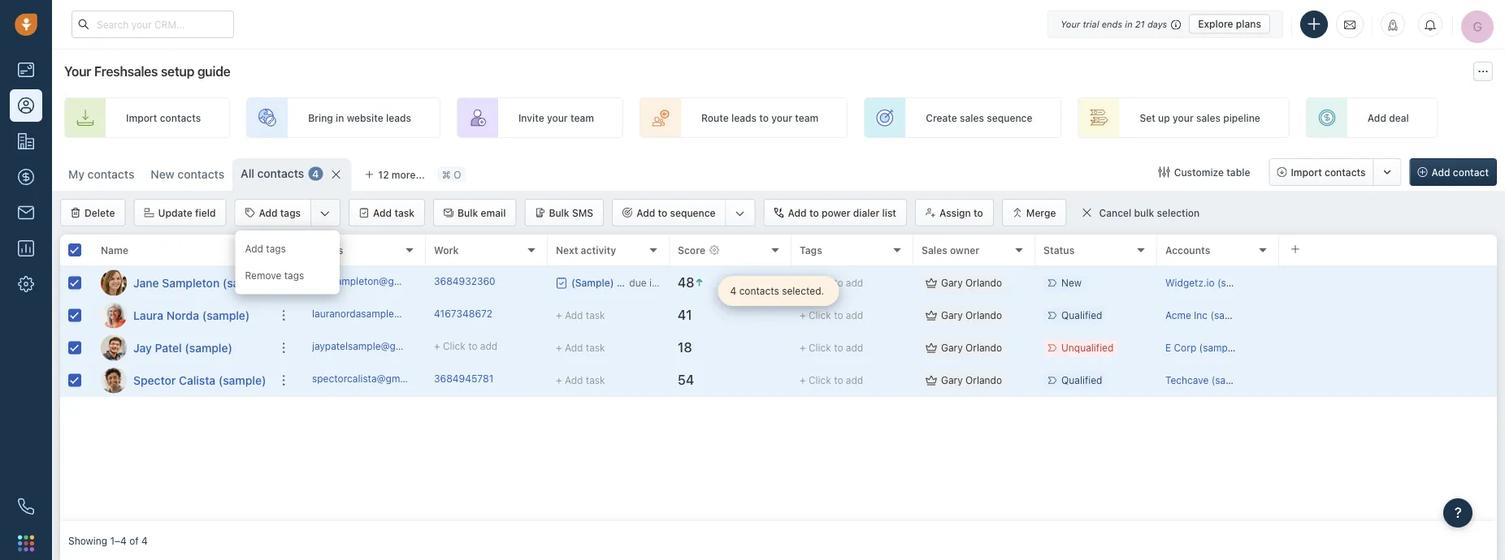 Task type: locate. For each thing, give the bounding box(es) containing it.
name
[[101, 245, 128, 256]]

showing
[[68, 536, 107, 547]]

1 row group from the left
[[60, 267, 304, 397]]

bulk left sms
[[549, 207, 569, 219]]

row group
[[60, 267, 304, 397], [304, 267, 1497, 397]]

4 cell from the top
[[1279, 365, 1497, 397]]

bulk
[[458, 207, 478, 219], [549, 207, 569, 219]]

calista
[[179, 374, 216, 387]]

3 + add task from the top
[[556, 375, 605, 386]]

0 vertical spatial your
[[1061, 19, 1080, 29]]

menu inside group
[[235, 231, 340, 294]]

(sample) right "corp" at the bottom
[[1199, 343, 1240, 354]]

remove tags
[[245, 270, 304, 282]]

0 horizontal spatial container_wx8msf4aqz5i3rn1 image
[[556, 278, 567, 289]]

tags
[[800, 245, 822, 256]]

explore plans link
[[1189, 14, 1270, 34]]

0 horizontal spatial leads
[[386, 112, 411, 123]]

update
[[158, 207, 192, 219]]

0 horizontal spatial team
[[571, 112, 594, 123]]

0 horizontal spatial your
[[547, 112, 568, 123]]

1 vertical spatial + add task
[[556, 343, 605, 354]]

my
[[68, 168, 85, 181]]

2 vertical spatial + add task
[[556, 375, 605, 386]]

1 horizontal spatial 4
[[312, 168, 319, 180]]

qualified up 'unqualified'
[[1061, 310, 1102, 321]]

container_wx8msf4aqz5i3rn1 image for new
[[926, 278, 937, 289]]

next activity
[[556, 245, 616, 256]]

sequence inside create sales sequence link
[[987, 112, 1033, 123]]

team inside route leads to your team link
[[795, 112, 819, 123]]

add tags down all contacts 4
[[259, 207, 301, 219]]

1 vertical spatial 4
[[730, 286, 737, 297]]

spector calista (sample)
[[133, 374, 266, 387]]

1 vertical spatial container_wx8msf4aqz5i3rn1 image
[[556, 278, 567, 289]]

3684932360 link
[[434, 275, 496, 292]]

table
[[1227, 167, 1250, 178]]

0 horizontal spatial angle down image
[[320, 206, 330, 222]]

days
[[1148, 19, 1167, 29]]

new for new contacts
[[151, 168, 175, 181]]

0 horizontal spatial import
[[126, 112, 157, 123]]

invite your team
[[518, 112, 594, 123]]

gary orlando for 54
[[941, 375, 1002, 386]]

0 horizontal spatial bulk
[[458, 207, 478, 219]]

angle down image up "emails"
[[320, 206, 330, 222]]

0 vertical spatial import contacts
[[126, 112, 201, 123]]

gary for 18
[[941, 343, 963, 354]]

1–4
[[110, 536, 127, 547]]

lauranordasample@gmail.com link
[[312, 307, 450, 324]]

of
[[129, 536, 139, 547]]

gary orlando for 18
[[941, 343, 1002, 354]]

power
[[822, 207, 851, 219]]

l image
[[101, 303, 127, 329]]

0 vertical spatial tags
[[280, 207, 301, 219]]

new inside press space to deselect this row. row
[[1061, 278, 1082, 289]]

0 vertical spatial sequence
[[987, 112, 1033, 123]]

your
[[1061, 19, 1080, 29], [64, 64, 91, 79]]

4 orlando from the top
[[966, 375, 1002, 386]]

(sample) up spector calista (sample)
[[185, 341, 232, 355]]

⌘ o
[[442, 169, 461, 180]]

1 team from the left
[[571, 112, 594, 123]]

lauranordasample@gmail.com
[[312, 308, 450, 320]]

0 vertical spatial 4
[[312, 168, 319, 180]]

2 gary orlando from the top
[[941, 310, 1002, 321]]

leads right website
[[386, 112, 411, 123]]

2 horizontal spatial your
[[1173, 112, 1194, 123]]

contacts
[[160, 112, 201, 123], [1325, 167, 1366, 178], [257, 167, 304, 180], [87, 168, 134, 181], [178, 168, 224, 181], [739, 286, 779, 297]]

2 bulk from the left
[[549, 207, 569, 219]]

4 right of
[[141, 536, 148, 547]]

assign
[[940, 207, 971, 219]]

your right invite
[[547, 112, 568, 123]]

qualified
[[1061, 310, 1102, 321], [1061, 375, 1102, 386]]

angle down image inside add to sequence 'group'
[[735, 206, 745, 222]]

all contacts link
[[241, 166, 304, 182]]

new contacts button
[[143, 158, 233, 191], [151, 168, 224, 181]]

import
[[126, 112, 157, 123], [1291, 167, 1322, 178]]

in right bring
[[336, 112, 344, 123]]

1 horizontal spatial in
[[1125, 19, 1133, 29]]

acme inc (sample)
[[1166, 310, 1251, 321]]

2 orlando from the top
[[966, 310, 1002, 321]]

new for new
[[1061, 278, 1082, 289]]

(sample) right calista
[[218, 374, 266, 387]]

sales
[[960, 112, 984, 123], [1196, 112, 1221, 123]]

add tags
[[259, 207, 301, 219], [245, 243, 286, 255]]

4 right 48
[[730, 286, 737, 297]]

1 horizontal spatial your
[[1061, 19, 1080, 29]]

task for 41
[[586, 310, 605, 321]]

⌘
[[442, 169, 451, 180]]

your right route
[[771, 112, 792, 123]]

gary for 41
[[941, 310, 963, 321]]

click for 54
[[809, 375, 831, 386]]

qualified down 'unqualified'
[[1061, 375, 1102, 386]]

setup
[[161, 64, 194, 79]]

import contacts inside button
[[1291, 167, 1366, 178]]

add tags up remove
[[245, 243, 286, 255]]

contacts down add deal link
[[1325, 167, 1366, 178]]

add deal link
[[1306, 98, 1438, 138]]

menu
[[235, 231, 340, 294]]

0 vertical spatial add tags
[[259, 207, 301, 219]]

menu containing add tags
[[235, 231, 340, 294]]

2 gary from the top
[[941, 310, 963, 321]]

import inside button
[[1291, 167, 1322, 178]]

your right up
[[1173, 112, 1194, 123]]

widgetz.io
[[1166, 278, 1215, 289]]

1 orlando from the top
[[966, 278, 1002, 289]]

container_wx8msf4aqz5i3rn1 image
[[1159, 167, 1170, 178], [926, 278, 937, 289], [926, 343, 937, 354], [926, 375, 937, 386]]

1 horizontal spatial import
[[1291, 167, 1322, 178]]

container_wx8msf4aqz5i3rn1 image down 'sales'
[[926, 310, 937, 321]]

2 row group from the left
[[304, 267, 1497, 397]]

sales left pipeline
[[1196, 112, 1221, 123]]

1 horizontal spatial container_wx8msf4aqz5i3rn1 image
[[926, 310, 937, 321]]

3 + click to add from the top
[[800, 343, 863, 354]]

angle down image
[[320, 206, 330, 222], [735, 206, 745, 222]]

container_wx8msf4aqz5i3rn1 image left cancel
[[1081, 207, 1093, 219]]

j image
[[101, 270, 127, 296]]

sequence for create sales sequence
[[987, 112, 1033, 123]]

your left freshsales on the top of page
[[64, 64, 91, 79]]

1 vertical spatial your
[[64, 64, 91, 79]]

import contacts down setup
[[126, 112, 201, 123]]

sequence up score
[[670, 207, 716, 219]]

task for 18
[[586, 343, 605, 354]]

1 vertical spatial qualified
[[1061, 375, 1102, 386]]

2 your from the left
[[771, 112, 792, 123]]

0 vertical spatial + add task
[[556, 310, 605, 321]]

1 horizontal spatial angle down image
[[735, 206, 745, 222]]

add contact button
[[1410, 158, 1497, 186]]

import contacts down add deal link
[[1291, 167, 1366, 178]]

0 horizontal spatial your
[[64, 64, 91, 79]]

(sample)
[[223, 276, 270, 290], [1217, 278, 1258, 289], [202, 309, 250, 322], [1211, 310, 1251, 321], [185, 341, 232, 355], [1199, 343, 1240, 354], [218, 374, 266, 387], [1212, 375, 1252, 386]]

12 more... button
[[355, 163, 434, 186]]

grid
[[60, 233, 1497, 522]]

patel
[[155, 341, 182, 355]]

+ add task for 54
[[556, 375, 605, 386]]

1 angle down image from the left
[[320, 206, 330, 222]]

0 horizontal spatial in
[[336, 112, 344, 123]]

(sample) down jane sampleton (sample) link
[[202, 309, 250, 322]]

your left trial
[[1061, 19, 1080, 29]]

+ click to add for 54
[[800, 375, 863, 386]]

1 horizontal spatial your
[[771, 112, 792, 123]]

bulk inside 'button'
[[458, 207, 478, 219]]

import right table
[[1291, 167, 1322, 178]]

0 vertical spatial new
[[151, 168, 175, 181]]

2 team from the left
[[795, 112, 819, 123]]

0 horizontal spatial new
[[151, 168, 175, 181]]

import contacts
[[126, 112, 201, 123], [1291, 167, 1366, 178]]

j image
[[101, 335, 127, 361]]

4 gary orlando from the top
[[941, 375, 1002, 386]]

41
[[678, 308, 692, 323]]

1 leads from the left
[[386, 112, 411, 123]]

bulk for bulk sms
[[549, 207, 569, 219]]

bulk left the email
[[458, 207, 478, 219]]

my contacts button
[[60, 158, 143, 191], [68, 168, 134, 181]]

add task button
[[349, 199, 425, 227]]

task
[[395, 207, 415, 219], [586, 310, 605, 321], [586, 343, 605, 354], [586, 375, 605, 386]]

3 orlando from the top
[[966, 343, 1002, 354]]

2 horizontal spatial 4
[[730, 286, 737, 297]]

container_wx8msf4aqz5i3rn1 image down next
[[556, 278, 567, 289]]

1 horizontal spatial bulk
[[549, 207, 569, 219]]

add inside add to power dialer list button
[[788, 207, 807, 219]]

sales right create
[[960, 112, 984, 123]]

add for 54
[[846, 375, 863, 386]]

laura norda (sample) link
[[133, 308, 250, 324]]

1 horizontal spatial sequence
[[987, 112, 1033, 123]]

sequence right create
[[987, 112, 1033, 123]]

press space to deselect this row. row containing 18
[[304, 332, 1497, 365]]

freshworks switcher image
[[18, 536, 34, 552]]

import for import contacts link on the top
[[126, 112, 157, 123]]

1 horizontal spatial import contacts
[[1291, 167, 1366, 178]]

dialer
[[853, 207, 880, 219]]

group
[[234, 199, 341, 294]]

contacts right all
[[257, 167, 304, 180]]

(sample) right sampleton
[[223, 276, 270, 290]]

cell
[[1279, 267, 1497, 299], [1279, 300, 1497, 332], [1279, 332, 1497, 364], [1279, 365, 1497, 397]]

3 cell from the top
[[1279, 332, 1497, 364]]

route leads to your team link
[[640, 98, 848, 138]]

2 qualified from the top
[[1061, 375, 1102, 386]]

1 horizontal spatial team
[[795, 112, 819, 123]]

tags down all contacts 4
[[280, 207, 301, 219]]

add for 18
[[846, 343, 863, 354]]

+
[[800, 278, 806, 289], [800, 310, 806, 321], [556, 310, 562, 321], [434, 341, 440, 352], [800, 343, 806, 354], [556, 343, 562, 354], [800, 375, 806, 386], [556, 375, 562, 386]]

import down your freshsales setup guide
[[126, 112, 157, 123]]

1 vertical spatial import contacts
[[1291, 167, 1366, 178]]

email
[[481, 207, 506, 219]]

add to sequence group
[[612, 199, 756, 227]]

spector calista (sample) link
[[133, 373, 266, 389]]

to inside 'group'
[[658, 207, 667, 219]]

orlando for 18
[[966, 343, 1002, 354]]

0 horizontal spatial import contacts
[[126, 112, 201, 123]]

phone image
[[18, 499, 34, 515]]

press space to deselect this row. row containing 48
[[304, 267, 1497, 300]]

sequence inside add to sequence button
[[670, 207, 716, 219]]

new down status
[[1061, 278, 1082, 289]]

1 horizontal spatial sales
[[1196, 112, 1221, 123]]

3684945781
[[434, 373, 494, 385]]

0 horizontal spatial 4
[[141, 536, 148, 547]]

+ add task for 18
[[556, 343, 605, 354]]

angle down image right the 'add to sequence'
[[735, 206, 745, 222]]

0 vertical spatial in
[[1125, 19, 1133, 29]]

your
[[547, 112, 568, 123], [771, 112, 792, 123], [1173, 112, 1194, 123]]

(sample) down e corp (sample)
[[1212, 375, 1252, 386]]

1 bulk from the left
[[458, 207, 478, 219]]

guide
[[197, 64, 230, 79]]

1 your from the left
[[547, 112, 568, 123]]

click for 18
[[809, 343, 831, 354]]

4 right all contacts link
[[312, 168, 319, 180]]

team inside invite your team link
[[571, 112, 594, 123]]

to
[[759, 112, 769, 123], [658, 207, 667, 219], [809, 207, 819, 219], [974, 207, 983, 219], [834, 278, 843, 289], [834, 310, 843, 321], [468, 341, 477, 352], [834, 343, 843, 354], [834, 375, 843, 386]]

1 gary orlando from the top
[[941, 278, 1002, 289]]

cell for 18
[[1279, 332, 1497, 364]]

4 gary from the top
[[941, 375, 963, 386]]

tags up remove tags on the left of page
[[266, 243, 286, 255]]

import contacts group
[[1269, 158, 1402, 186]]

orlando for 41
[[966, 310, 1002, 321]]

3 gary from the top
[[941, 343, 963, 354]]

2 + click to add from the top
[[800, 310, 863, 321]]

tags
[[280, 207, 301, 219], [266, 243, 286, 255], [284, 270, 304, 282]]

showing 1–4 of 4
[[68, 536, 148, 547]]

jane sampleton (sample) link
[[133, 275, 270, 291]]

press space to deselect this row. row containing 41
[[304, 300, 1497, 332]]

bring
[[308, 112, 333, 123]]

qualified for 41
[[1061, 310, 1102, 321]]

route
[[701, 112, 729, 123]]

add inside add task button
[[373, 207, 392, 219]]

container_wx8msf4aqz5i3rn1 image
[[1081, 207, 1093, 219], [556, 278, 567, 289], [926, 310, 937, 321]]

pipeline
[[1223, 112, 1260, 123]]

add inside the add contact "button"
[[1432, 167, 1450, 178]]

accounts
[[1166, 245, 1210, 256]]

1 vertical spatial sequence
[[670, 207, 716, 219]]

list
[[882, 207, 896, 219]]

2 vertical spatial container_wx8msf4aqz5i3rn1 image
[[926, 310, 937, 321]]

tags right remove
[[284, 270, 304, 282]]

merge
[[1026, 207, 1056, 219]]

contacts up field on the left top
[[178, 168, 224, 181]]

0 horizontal spatial sales
[[960, 112, 984, 123]]

your freshsales setup guide
[[64, 64, 230, 79]]

bulk sms
[[549, 207, 593, 219]]

2 angle down image from the left
[[735, 206, 745, 222]]

1 horizontal spatial leads
[[731, 112, 757, 123]]

3 gary orlando from the top
[[941, 343, 1002, 354]]

1 horizontal spatial new
[[1061, 278, 1082, 289]]

bulk inside button
[[549, 207, 569, 219]]

new contacts
[[151, 168, 224, 181]]

2 vertical spatial 4
[[141, 536, 148, 547]]

Search your CRM... text field
[[72, 11, 234, 38]]

gary
[[941, 278, 963, 289], [941, 310, 963, 321], [941, 343, 963, 354], [941, 375, 963, 386]]

0 horizontal spatial sequence
[[670, 207, 716, 219]]

(sample) right inc
[[1211, 310, 1251, 321]]

1 vertical spatial new
[[1061, 278, 1082, 289]]

add to sequence button
[[613, 200, 725, 226]]

in left 21
[[1125, 19, 1133, 29]]

4 inside all contacts 4
[[312, 168, 319, 180]]

0 vertical spatial qualified
[[1061, 310, 1102, 321]]

techcave
[[1166, 375, 1209, 386]]

leads right route
[[731, 112, 757, 123]]

press space to deselect this row. row
[[60, 267, 304, 300], [304, 267, 1497, 300], [60, 300, 304, 332], [304, 300, 1497, 332], [60, 332, 304, 365], [304, 332, 1497, 365], [60, 365, 304, 397], [304, 365, 1497, 397]]

website
[[347, 112, 383, 123]]

task for 54
[[586, 375, 605, 386]]

4 + click to add from the top
[[800, 375, 863, 386]]

group containing add tags
[[234, 199, 341, 294]]

new up update
[[151, 168, 175, 181]]

1 + add task from the top
[[556, 310, 605, 321]]

gary orlando
[[941, 278, 1002, 289], [941, 310, 1002, 321], [941, 343, 1002, 354], [941, 375, 1002, 386]]

spectorcalista@gmail.com 3684945781
[[312, 373, 494, 385]]

phone element
[[10, 491, 42, 523]]

1 qualified from the top
[[1061, 310, 1102, 321]]

2 horizontal spatial container_wx8msf4aqz5i3rn1 image
[[1081, 207, 1093, 219]]

next
[[556, 245, 578, 256]]

bring in website leads
[[308, 112, 411, 123]]

1 vertical spatial import
[[1291, 167, 1322, 178]]

0 vertical spatial import
[[126, 112, 157, 123]]

2 + add task from the top
[[556, 343, 605, 354]]

0 vertical spatial container_wx8msf4aqz5i3rn1 image
[[1081, 207, 1093, 219]]

2 cell from the top
[[1279, 300, 1497, 332]]



Task type: vqa. For each thing, say whether or not it's contained in the screenshot.
2nd "Orlando" from the bottom of the grid containing 48
yes



Task type: describe. For each thing, give the bounding box(es) containing it.
email image
[[1344, 18, 1356, 31]]

bulk
[[1134, 208, 1154, 219]]

1 sales from the left
[[960, 112, 984, 123]]

explore
[[1198, 18, 1233, 30]]

up
[[1158, 112, 1170, 123]]

3684932360
[[434, 276, 496, 287]]

+ click to add for 18
[[800, 343, 863, 354]]

add for 41
[[846, 310, 863, 321]]

sequence for add to sequence
[[670, 207, 716, 219]]

delete button
[[60, 199, 126, 227]]

1 vertical spatial add tags
[[245, 243, 286, 255]]

12
[[378, 169, 389, 180]]

1 cell from the top
[[1279, 267, 1497, 299]]

add inside add to sequence button
[[637, 207, 655, 219]]

48
[[678, 275, 694, 291]]

selected.
[[782, 286, 824, 297]]

create
[[926, 112, 957, 123]]

janesampleton@gmail.com link
[[312, 275, 435, 292]]

press space to deselect this row. row containing jay patel (sample)
[[60, 332, 304, 365]]

all
[[241, 167, 254, 180]]

all contacts 4
[[241, 167, 319, 180]]

jay patel (sample)
[[133, 341, 232, 355]]

customize table
[[1174, 167, 1250, 178]]

laura norda (sample)
[[133, 309, 250, 322]]

4 contacts selected.
[[730, 286, 824, 297]]

cell for 54
[[1279, 365, 1497, 397]]

2 leads from the left
[[731, 112, 757, 123]]

(sample) for acme inc (sample)
[[1211, 310, 1251, 321]]

import contacts for import contacts link on the top
[[126, 112, 201, 123]]

3684945781 link
[[434, 372, 494, 389]]

(sample) for jane sampleton (sample)
[[223, 276, 270, 290]]

spector
[[133, 374, 176, 387]]

selection
[[1157, 208, 1200, 219]]

task inside add task button
[[395, 207, 415, 219]]

2 sales from the left
[[1196, 112, 1221, 123]]

4167348672 link
[[434, 307, 493, 324]]

more...
[[392, 169, 425, 180]]

(sample) for spector calista (sample)
[[218, 374, 266, 387]]

add contact
[[1432, 167, 1489, 178]]

click for 41
[[809, 310, 831, 321]]

(sample) for laura norda (sample)
[[202, 309, 250, 322]]

add deal
[[1368, 112, 1409, 123]]

container_wx8msf4aqz5i3rn1 image inside customize table button
[[1159, 167, 1170, 178]]

your trial ends in 21 days
[[1061, 19, 1167, 29]]

qualified for 54
[[1061, 375, 1102, 386]]

add tags button
[[235, 200, 311, 226]]

import contacts button
[[1269, 158, 1374, 186]]

sales owner
[[922, 245, 980, 256]]

widgetz.io (sample) link
[[1166, 278, 1258, 289]]

4167348672
[[434, 308, 493, 320]]

deal
[[1389, 112, 1409, 123]]

your for your trial ends in 21 days
[[1061, 19, 1080, 29]]

grid containing 48
[[60, 233, 1497, 522]]

status
[[1044, 245, 1075, 256]]

(sample) for e corp (sample)
[[1199, 343, 1240, 354]]

contacts inside button
[[1325, 167, 1366, 178]]

press space to deselect this row. row containing spector calista (sample)
[[60, 365, 304, 397]]

+ click to add for 41
[[800, 310, 863, 321]]

delete
[[85, 207, 115, 219]]

press space to deselect this row. row containing laura norda (sample)
[[60, 300, 304, 332]]

ends
[[1102, 19, 1123, 29]]

gary orlando for 41
[[941, 310, 1002, 321]]

contacts left selected.
[[739, 286, 779, 297]]

cell for 41
[[1279, 300, 1497, 332]]

54
[[678, 373, 694, 388]]

orlando for 54
[[966, 375, 1002, 386]]

4 inside grid
[[730, 286, 737, 297]]

1 vertical spatial tags
[[266, 243, 286, 255]]

jane sampleton (sample)
[[133, 276, 270, 290]]

add inside add deal link
[[1368, 112, 1387, 123]]

contacts down setup
[[160, 112, 201, 123]]

update field button
[[134, 199, 226, 227]]

(sample) for jay patel (sample)
[[185, 341, 232, 355]]

3 your from the left
[[1173, 112, 1194, 123]]

your for your freshsales setup guide
[[64, 64, 91, 79]]

unqualified
[[1061, 343, 1114, 354]]

gary for 54
[[941, 375, 963, 386]]

score
[[678, 245, 706, 256]]

s image
[[101, 368, 127, 394]]

inc
[[1194, 310, 1208, 321]]

bulk sms button
[[525, 199, 604, 227]]

janesampleton@gmail.com
[[312, 276, 435, 287]]

+ add task for 41
[[556, 310, 605, 321]]

add tags inside button
[[259, 207, 301, 219]]

press space to deselect this row. row containing jane sampleton (sample)
[[60, 267, 304, 300]]

container_wx8msf4aqz5i3rn1 image for unqualified
[[926, 343, 937, 354]]

1 gary from the top
[[941, 278, 963, 289]]

assign to button
[[915, 199, 994, 227]]

create sales sequence link
[[864, 98, 1062, 138]]

cancel bulk selection
[[1099, 208, 1200, 219]]

bulk for bulk email
[[458, 207, 478, 219]]

2 vertical spatial tags
[[284, 270, 304, 282]]

18
[[678, 340, 692, 356]]

1 + click to add from the top
[[800, 278, 863, 289]]

work
[[434, 245, 459, 256]]

add to sequence
[[637, 207, 716, 219]]

cancel
[[1099, 208, 1132, 219]]

bulk email button
[[433, 199, 516, 227]]

(sample) up acme inc (sample)
[[1217, 278, 1258, 289]]

sms
[[572, 207, 593, 219]]

sales
[[922, 245, 948, 256]]

spectorcalista@gmail.com
[[312, 373, 433, 385]]

1 vertical spatial in
[[336, 112, 344, 123]]

set
[[1140, 112, 1156, 123]]

activity
[[581, 245, 616, 256]]

janesampleton@gmail.com 3684932360
[[312, 276, 496, 287]]

e corp (sample) link
[[1166, 343, 1240, 354]]

add inside add tags button
[[259, 207, 278, 219]]

container_wx8msf4aqz5i3rn1 image for qualified
[[926, 375, 937, 386]]

tags inside button
[[280, 207, 301, 219]]

explore plans
[[1198, 18, 1261, 30]]

press space to deselect this row. row containing 54
[[304, 365, 1497, 397]]

row group containing 48
[[304, 267, 1497, 397]]

jaypatelsample@gmail.com + click to add
[[312, 341, 498, 352]]

angle down image inside group
[[320, 206, 330, 222]]

update field
[[158, 207, 216, 219]]

bulk email
[[458, 207, 506, 219]]

row group containing jane sampleton (sample)
[[60, 267, 304, 397]]

corp
[[1174, 343, 1197, 354]]

jay
[[133, 341, 152, 355]]

contacts right my
[[87, 168, 134, 181]]

contact
[[1453, 167, 1489, 178]]

import for the import contacts button
[[1291, 167, 1322, 178]]

invite your team link
[[457, 98, 623, 138]]

jaypatelsample@gmail.com link
[[312, 340, 437, 357]]

e
[[1166, 343, 1171, 354]]

freshsales
[[94, 64, 158, 79]]

sampleton
[[162, 276, 220, 290]]

name row
[[60, 235, 304, 267]]

import contacts for the import contacts button
[[1291, 167, 1366, 178]]

route leads to your team
[[701, 112, 819, 123]]

add to power dialer list button
[[764, 199, 907, 227]]

my contacts
[[68, 168, 134, 181]]

e corp (sample)
[[1166, 343, 1240, 354]]

norda
[[166, 309, 199, 322]]

acme inc (sample) link
[[1166, 310, 1251, 321]]



